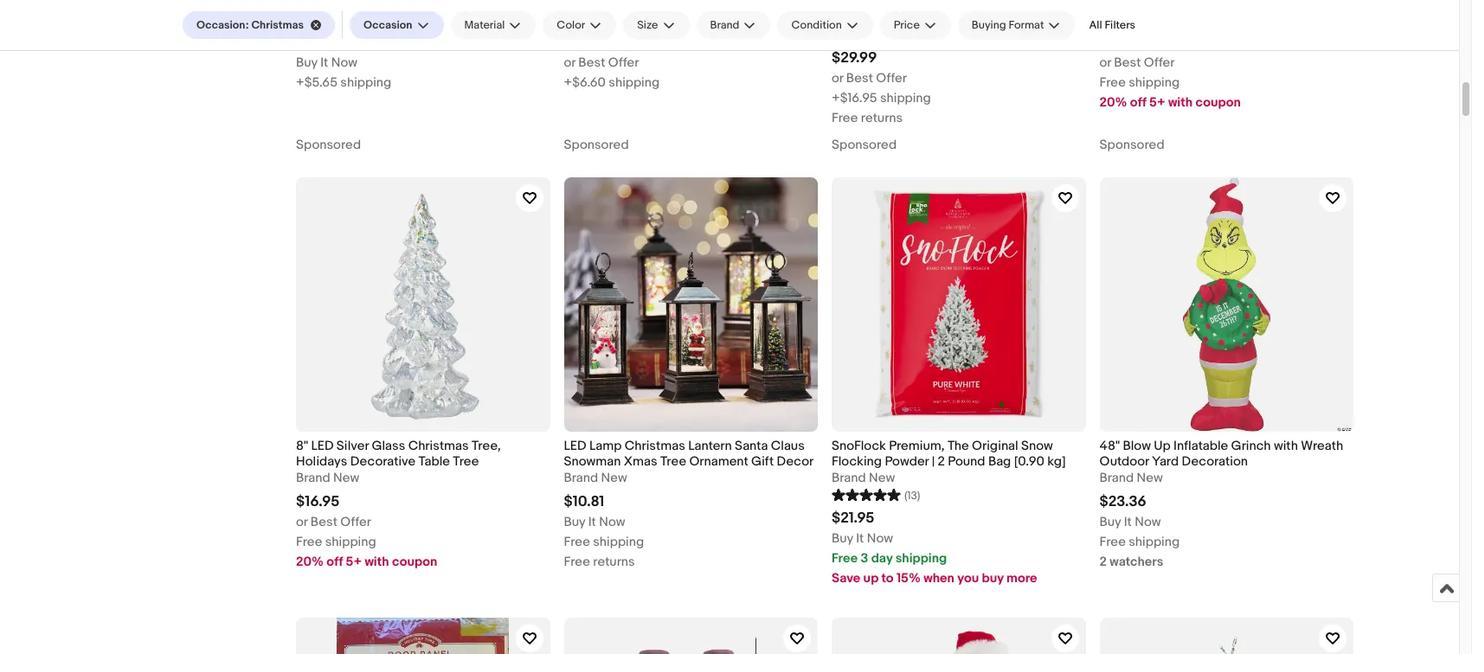 Task type: locate. For each thing, give the bounding box(es) containing it.
occasion:
[[196, 18, 249, 32]]

1 vertical spatial 20%
[[296, 554, 324, 570]]

best down $23.95
[[1114, 54, 1141, 71]]

it inside led lamp christmas lantern santa claus snowman xmas tree ornament gift decor brand new $10.81 buy it now free shipping free returns
[[588, 514, 596, 530]]

now
[[331, 54, 358, 71], [599, 514, 625, 530], [1135, 514, 1161, 530], [867, 530, 893, 547]]

pre-owned
[[296, 10, 364, 27], [832, 26, 900, 42]]

free
[[1100, 74, 1126, 91], [832, 110, 858, 126], [296, 534, 322, 550], [564, 534, 590, 550], [1100, 534, 1126, 550], [832, 550, 858, 567], [564, 554, 590, 570]]

snowman
[[564, 453, 621, 470]]

1 horizontal spatial coupon
[[1196, 94, 1241, 111]]

offer inside "pre-owned $42.99 or best offer +$6.60 shipping"
[[608, 54, 639, 71]]

shipping inside $15.00 buy it now +$5.65 shipping
[[340, 74, 391, 91]]

$21.95 buy it now free 3 day shipping save up to 15% when you buy more
[[832, 510, 1037, 587]]

2 right |
[[938, 453, 945, 470]]

pre-owned up $15.00 on the top left
[[296, 10, 364, 27]]

tree,
[[472, 438, 501, 454]]

offer down $23.95
[[1144, 54, 1175, 71]]

new down yard
[[1137, 470, 1163, 486]]

led inside led lamp christmas lantern santa claus snowman xmas tree ornament gift decor brand new $10.81 buy it now free shipping free returns
[[564, 438, 586, 454]]

1 horizontal spatial with
[[1168, 94, 1193, 111]]

brand inside 8" led silver glass christmas tree, holidays decorative table tree brand new $16.95 or best offer free shipping 20% off 5+ with coupon
[[296, 470, 330, 486]]

it inside $21.95 buy it now free 3 day shipping save up to 15% when you buy more
[[856, 530, 864, 547]]

1 led from the left
[[311, 438, 334, 454]]

free inside $29.99 or best offer +$16.95 shipping free returns
[[832, 110, 858, 126]]

led lamp christmas lantern santa claus snowman xmas tree ornament gift decor link
[[564, 438, 818, 470]]

gift
[[751, 453, 774, 470]]

brand up $23.95
[[1100, 10, 1134, 27]]

tree inside 8" led silver glass christmas tree, holidays decorative table tree brand new $16.95 or best offer free shipping 20% off 5+ with coupon
[[453, 453, 479, 470]]

new inside brand new $23.95 or best offer free shipping 20% off 5+ with coupon
[[1137, 10, 1163, 27]]

2 sponsored from the left
[[564, 137, 629, 153]]

led
[[311, 438, 334, 454], [564, 438, 586, 454]]

1 vertical spatial coupon
[[392, 554, 437, 570]]

occasion: christmas
[[196, 18, 304, 32]]

2 horizontal spatial christmas
[[625, 438, 685, 454]]

brand down snowman
[[564, 470, 598, 486]]

owned up $42.99
[[589, 10, 632, 27]]

shipping
[[340, 74, 391, 91], [609, 74, 660, 91], [1129, 74, 1180, 91], [880, 90, 931, 107], [325, 534, 376, 550], [593, 534, 644, 550], [1129, 534, 1180, 550], [895, 550, 947, 567]]

3 sponsored from the left
[[832, 137, 897, 153]]

christmas
[[251, 18, 304, 32], [408, 438, 469, 454], [625, 438, 685, 454]]

brand right size dropdown button
[[710, 18, 739, 32]]

offer down $42.99
[[608, 54, 639, 71]]

offer up +$16.95
[[876, 70, 907, 87]]

0 horizontal spatial pre-
[[296, 10, 321, 27]]

now down $15.00 on the top left
[[331, 54, 358, 71]]

0 horizontal spatial returns
[[593, 554, 635, 570]]

$29.99
[[832, 49, 877, 67]]

table
[[419, 453, 450, 470]]

1 horizontal spatial 5+
[[1149, 94, 1165, 111]]

0 vertical spatial with
[[1168, 94, 1193, 111]]

2 led from the left
[[564, 438, 586, 454]]

it down $10.81
[[588, 514, 596, 530]]

0 horizontal spatial 5+
[[346, 554, 362, 570]]

new down holidays
[[333, 470, 359, 486]]

owned up $29.99
[[857, 26, 900, 42]]

now down "$23.36"
[[1135, 514, 1161, 530]]

0 horizontal spatial coupon
[[392, 554, 437, 570]]

1 tree from the left
[[453, 453, 479, 470]]

or up +$6.60
[[564, 54, 576, 71]]

brand inside snoflock premium, the original snow flocking powder | 2 pound bag [0.90 kg] brand new
[[832, 470, 866, 486]]

brand
[[1100, 10, 1134, 27], [710, 18, 739, 32], [296, 470, 330, 486], [564, 470, 598, 486], [832, 470, 866, 486], [1100, 470, 1134, 486]]

1 horizontal spatial returns
[[861, 110, 903, 126]]

new down powder
[[869, 470, 895, 486]]

2 vertical spatial with
[[365, 554, 389, 570]]

new inside 48" blow up inflatable grinch with wreath outdoor yard decoration brand new $23.36 buy it now free shipping 2 watchers
[[1137, 470, 1163, 486]]

4 sponsored from the left
[[1100, 137, 1165, 153]]

0 horizontal spatial off
[[326, 554, 343, 570]]

glass
[[372, 438, 405, 454]]

grinch
[[1231, 438, 1271, 454]]

tree inside led lamp christmas lantern santa claus snowman xmas tree ornament gift decor brand new $10.81 buy it now free shipping free returns
[[660, 453, 686, 470]]

or inside "pre-owned $42.99 or best offer +$6.60 shipping"
[[564, 54, 576, 71]]

condition
[[791, 18, 842, 32]]

1 horizontal spatial owned
[[589, 10, 632, 27]]

brand inside led lamp christmas lantern santa claus snowman xmas tree ornament gift decor brand new $10.81 buy it now free shipping free returns
[[564, 470, 598, 486]]

with
[[1168, 94, 1193, 111], [1274, 438, 1298, 454], [365, 554, 389, 570]]

20%
[[1100, 94, 1127, 111], [296, 554, 324, 570]]

shipping right +$16.95
[[880, 90, 931, 107]]

free inside 8" led silver glass christmas tree, holidays decorative table tree brand new $16.95 or best offer free shipping 20% off 5+ with coupon
[[296, 534, 322, 550]]

+$16.95
[[832, 90, 877, 107]]

pre- up $15.00 on the top left
[[296, 10, 321, 27]]

0 horizontal spatial led
[[311, 438, 334, 454]]

1 horizontal spatial pre-
[[564, 10, 589, 27]]

shipping up watchers
[[1129, 534, 1180, 550]]

or
[[564, 54, 576, 71], [1100, 54, 1111, 71], [832, 70, 843, 87], [296, 514, 308, 530]]

owned up $15.00 on the top left
[[321, 10, 364, 27]]

it down $15.00 on the top left
[[320, 54, 328, 71]]

or up +$16.95
[[832, 70, 843, 87]]

returns down +$16.95
[[861, 110, 903, 126]]

size
[[637, 18, 658, 32]]

christmas up $15.00 on the top left
[[251, 18, 304, 32]]

offer down decorative
[[340, 514, 371, 530]]

1 vertical spatial 2
[[1100, 554, 1107, 570]]

2 inside snoflock premium, the original snow flocking powder | 2 pound bag [0.90 kg] brand new
[[938, 453, 945, 470]]

with inside brand new $23.95 or best offer free shipping 20% off 5+ with coupon
[[1168, 94, 1193, 111]]

pre- for $29.99
[[832, 26, 857, 42]]

shipping up 15%
[[895, 550, 947, 567]]

3
[[861, 550, 868, 567]]

$21.95
[[832, 510, 874, 527]]

buy down $10.81
[[564, 514, 585, 530]]

tree
[[453, 453, 479, 470], [660, 453, 686, 470]]

new right filters
[[1137, 10, 1163, 27]]

1 horizontal spatial tree
[[660, 453, 686, 470]]

brand inside brand new $23.95 or best offer free shipping 20% off 5+ with coupon
[[1100, 10, 1134, 27]]

0 horizontal spatial owned
[[321, 10, 364, 27]]

led right 8"
[[311, 438, 334, 454]]

led left lamp
[[564, 438, 586, 454]]

2 horizontal spatial with
[[1274, 438, 1298, 454]]

off inside brand new $23.95 or best offer free shipping 20% off 5+ with coupon
[[1130, 94, 1146, 111]]

1 horizontal spatial led
[[564, 438, 586, 454]]

pre- inside "pre-owned $42.99 or best offer +$6.60 shipping"
[[564, 10, 589, 27]]

1 vertical spatial off
[[326, 554, 343, 570]]

shipping down $23.95
[[1129, 74, 1180, 91]]

20% down $16.95
[[296, 554, 324, 570]]

sponsored for $42.99
[[564, 137, 629, 153]]

1 horizontal spatial christmas
[[408, 438, 469, 454]]

xmas
[[624, 453, 657, 470]]

now down $10.81
[[599, 514, 625, 530]]

1 horizontal spatial 2
[[1100, 554, 1107, 570]]

brand down flocking
[[832, 470, 866, 486]]

it inside $15.00 buy it now +$5.65 shipping
[[320, 54, 328, 71]]

best inside brand new $23.95 or best offer free shipping 20% off 5+ with coupon
[[1114, 54, 1141, 71]]

returns inside $29.99 or best offer +$16.95 shipping free returns
[[861, 110, 903, 126]]

buy down the $21.95
[[832, 530, 853, 547]]

christmas left tree,
[[408, 438, 469, 454]]

day
[[871, 550, 893, 567]]

shipping right +$5.65
[[340, 74, 391, 91]]

0 vertical spatial 20%
[[1100, 94, 1127, 111]]

0 horizontal spatial tree
[[453, 453, 479, 470]]

buy down "$23.36"
[[1100, 514, 1121, 530]]

0 vertical spatial coupon
[[1196, 94, 1241, 111]]

new down snowman
[[601, 470, 627, 486]]

20% down $23.95
[[1100, 94, 1127, 111]]

1 horizontal spatial 20%
[[1100, 94, 1127, 111]]

0 vertical spatial returns
[[861, 110, 903, 126]]

now inside 48" blow up inflatable grinch with wreath outdoor yard decoration brand new $23.36 buy it now free shipping 2 watchers
[[1135, 514, 1161, 530]]

material button
[[450, 11, 536, 39]]

free inside 48" blow up inflatable grinch with wreath outdoor yard decoration brand new $23.36 buy it now free shipping 2 watchers
[[1100, 534, 1126, 550]]

best down $16.95
[[311, 514, 337, 530]]

1 horizontal spatial pre-owned
[[832, 26, 900, 42]]

all
[[1089, 18, 1102, 32]]

buy
[[296, 54, 318, 71], [564, 514, 585, 530], [1100, 514, 1121, 530], [832, 530, 853, 547]]

led lamp christmas lantern santa claus snowman xmas tree ornament gift decor brand new $10.81 buy it now free shipping free returns
[[564, 438, 814, 570]]

shipping inside led lamp christmas lantern santa claus snowman xmas tree ornament gift decor brand new $10.81 buy it now free shipping free returns
[[593, 534, 644, 550]]

santa
[[735, 438, 768, 454]]

now inside $21.95 buy it now free 3 day shipping save up to 15% when you buy more
[[867, 530, 893, 547]]

owned for $15.00
[[321, 10, 364, 27]]

0 horizontal spatial 2
[[938, 453, 945, 470]]

owned
[[321, 10, 364, 27], [589, 10, 632, 27], [857, 26, 900, 42]]

best down $42.99
[[578, 54, 605, 71]]

buying
[[972, 18, 1006, 32]]

$15.00
[[296, 34, 341, 51]]

new
[[1137, 10, 1163, 27], [333, 470, 359, 486], [601, 470, 627, 486], [869, 470, 895, 486], [1137, 470, 1163, 486]]

pre-
[[296, 10, 321, 27], [564, 10, 589, 27], [832, 26, 857, 42]]

0 vertical spatial 2
[[938, 453, 945, 470]]

off inside 8" led silver glass christmas tree, holidays decorative table tree brand new $16.95 or best offer free shipping 20% off 5+ with coupon
[[326, 554, 343, 570]]

with inside 8" led silver glass christmas tree, holidays decorative table tree brand new $16.95 or best offer free shipping 20% off 5+ with coupon
[[365, 554, 389, 570]]

2 tree from the left
[[660, 453, 686, 470]]

tree right xmas
[[660, 453, 686, 470]]

pre-owned $42.99 or best offer +$6.60 shipping
[[564, 10, 660, 91]]

christmas inside led lamp christmas lantern santa claus snowman xmas tree ornament gift decor brand new $10.81 buy it now free shipping free returns
[[625, 438, 685, 454]]

returns inside led lamp christmas lantern santa claus snowman xmas tree ornament gift decor brand new $10.81 buy it now free shipping free returns
[[593, 554, 635, 570]]

5.0 out of 5 stars. image
[[832, 486, 901, 503]]

1 horizontal spatial off
[[1130, 94, 1146, 111]]

new inside 8" led silver glass christmas tree, holidays decorative table tree brand new $16.95 or best offer free shipping 20% off 5+ with coupon
[[333, 470, 359, 486]]

price button
[[880, 11, 951, 39]]

returns
[[861, 110, 903, 126], [593, 554, 635, 570]]

shipping down $16.95
[[325, 534, 376, 550]]

0 horizontal spatial with
[[365, 554, 389, 570]]

pound
[[948, 453, 985, 470]]

best up +$16.95
[[846, 70, 873, 87]]

brand down holidays
[[296, 470, 330, 486]]

20% inside 8" led silver glass christmas tree, holidays decorative table tree brand new $16.95 or best offer free shipping 20% off 5+ with coupon
[[296, 554, 324, 570]]

2 left watchers
[[1100, 554, 1107, 570]]

or inside 8" led silver glass christmas tree, holidays decorative table tree brand new $16.95 or best offer free shipping 20% off 5+ with coupon
[[296, 514, 308, 530]]

it up 3
[[856, 530, 864, 547]]

$10.81
[[564, 493, 604, 511]]

(13)
[[904, 489, 920, 503]]

shipping right +$6.60
[[609, 74, 660, 91]]

tree right table
[[453, 453, 479, 470]]

0 vertical spatial 5+
[[1149, 94, 1165, 111]]

8"
[[296, 438, 308, 454]]

0 horizontal spatial pre-owned
[[296, 10, 364, 27]]

1 vertical spatial 5+
[[346, 554, 362, 570]]

shipping inside 8" led silver glass christmas tree, holidays decorative table tree brand new $16.95 or best offer free shipping 20% off 5+ with coupon
[[325, 534, 376, 550]]

now up day
[[867, 530, 893, 547]]

returns down $10.81
[[593, 554, 635, 570]]

it down "$23.36"
[[1124, 514, 1132, 530]]

shipping down $10.81
[[593, 534, 644, 550]]

brand down 'outdoor'
[[1100, 470, 1134, 486]]

1 sponsored from the left
[[296, 137, 361, 153]]

2 horizontal spatial pre-
[[832, 26, 857, 42]]

pre-owned for $29.99
[[832, 26, 900, 42]]

pre- up $29.99
[[832, 26, 857, 42]]

color
[[557, 18, 585, 32]]

yard
[[1152, 453, 1179, 470]]

off down $23.95
[[1130, 94, 1146, 111]]

pre-owned up $29.99
[[832, 26, 900, 42]]

off down $16.95
[[326, 554, 343, 570]]

0 vertical spatial off
[[1130, 94, 1146, 111]]

0 horizontal spatial 20%
[[296, 554, 324, 570]]

filters
[[1105, 18, 1136, 32]]

1 vertical spatial with
[[1274, 438, 1298, 454]]

pre- up $42.99
[[564, 10, 589, 27]]

all filters button
[[1082, 11, 1142, 39]]

$15.00 buy it now +$5.65 shipping
[[296, 34, 391, 91]]

2 horizontal spatial owned
[[857, 26, 900, 42]]

snoflock
[[832, 438, 886, 454]]

or down $16.95
[[296, 514, 308, 530]]

offer
[[608, 54, 639, 71], [1144, 54, 1175, 71], [876, 70, 907, 87], [340, 514, 371, 530]]

christmas right lamp
[[625, 438, 685, 454]]

5+
[[1149, 94, 1165, 111], [346, 554, 362, 570]]

buy up +$5.65
[[296, 54, 318, 71]]

or down $23.95
[[1100, 54, 1111, 71]]

1 vertical spatial returns
[[593, 554, 635, 570]]



Task type: vqa. For each thing, say whether or not it's contained in the screenshot.
coupon within the Brand New $23.95 or Best Offer Free shipping 20% off 5+ with coupon
yes



Task type: describe. For each thing, give the bounding box(es) containing it.
48" blow up inflatable grinch with wreath outdoor yard decoration brand new $23.36 buy it now free shipping 2 watchers
[[1100, 438, 1343, 570]]

led inside 8" led silver glass christmas tree, holidays decorative table tree brand new $16.95 or best offer free shipping 20% off 5+ with coupon
[[311, 438, 334, 454]]

new inside snoflock premium, the original snow flocking powder | 2 pound bag [0.90 kg] brand new
[[869, 470, 895, 486]]

new inside led lamp christmas lantern santa claus snowman xmas tree ornament gift decor brand new $10.81 buy it now free shipping free returns
[[601, 470, 627, 486]]

brand new $23.95 or best offer free shipping 20% off 5+ with coupon
[[1100, 10, 1241, 111]]

bag
[[988, 453, 1011, 470]]

premium,
[[889, 438, 945, 454]]

shipping inside $29.99 or best offer +$16.95 shipping free returns
[[880, 90, 931, 107]]

condition button
[[778, 11, 873, 39]]

inflatable
[[1174, 438, 1228, 454]]

to
[[882, 570, 894, 587]]

offer inside brand new $23.95 or best offer free shipping 20% off 5+ with coupon
[[1144, 54, 1175, 71]]

shipping inside $21.95 buy it now free 3 day shipping save up to 15% when you buy more
[[895, 550, 947, 567]]

snoflock premium, the original snow flocking powder | 2 pound bag [0.90 kg] image
[[832, 177, 1086, 431]]

all filters
[[1089, 18, 1136, 32]]

decoration
[[1182, 453, 1248, 470]]

or inside $29.99 or best offer +$16.95 shipping free returns
[[832, 70, 843, 87]]

blow
[[1123, 438, 1151, 454]]

pre- for $15.00
[[296, 10, 321, 27]]

best inside 8" led silver glass christmas tree, holidays decorative table tree brand new $16.95 or best offer free shipping 20% off 5+ with coupon
[[311, 514, 337, 530]]

free inside brand new $23.95 or best offer free shipping 20% off 5+ with coupon
[[1100, 74, 1126, 91]]

material
[[464, 18, 505, 32]]

$23.95
[[1100, 34, 1146, 51]]

now inside $15.00 buy it now +$5.65 shipping
[[331, 54, 358, 71]]

48" blow up inflatable grinch with wreath outdoor yard decoration link
[[1100, 438, 1354, 470]]

+$5.65
[[296, 74, 337, 91]]

now inside led lamp christmas lantern santa claus snowman xmas tree ornament gift decor brand new $10.81 buy it now free shipping free returns
[[599, 514, 625, 530]]

free inside $21.95 buy it now free 3 day shipping save up to 15% when you buy more
[[832, 550, 858, 567]]

flocking
[[832, 453, 882, 470]]

shipping inside 48" blow up inflatable grinch with wreath outdoor yard decoration brand new $23.36 buy it now free shipping 2 watchers
[[1129, 534, 1180, 550]]

offer inside $29.99 or best offer +$16.95 shipping free returns
[[876, 70, 907, 87]]

buy inside $21.95 buy it now free 3 day shipping save up to 15% when you buy more
[[832, 530, 853, 547]]

more
[[1007, 570, 1037, 587]]

0 horizontal spatial christmas
[[251, 18, 304, 32]]

original
[[972, 438, 1018, 454]]

lantern
[[688, 438, 732, 454]]

[0.90
[[1014, 453, 1044, 470]]

up
[[863, 570, 879, 587]]

|
[[932, 453, 935, 470]]

$16.95
[[296, 493, 340, 511]]

save
[[832, 570, 860, 587]]

or inside brand new $23.95 or best offer free shipping 20% off 5+ with coupon
[[1100, 54, 1111, 71]]

$29.99 or best offer +$16.95 shipping free returns
[[832, 49, 931, 126]]

wreath
[[1301, 438, 1343, 454]]

20% inside brand new $23.95 or best offer free shipping 20% off 5+ with coupon
[[1100, 94, 1127, 111]]

christmas inside 8" led silver glass christmas tree, holidays decorative table tree brand new $16.95 or best offer free shipping 20% off 5+ with coupon
[[408, 438, 469, 454]]

buy inside $15.00 buy it now +$5.65 shipping
[[296, 54, 318, 71]]

sponsored for $15.00
[[296, 137, 361, 153]]

when
[[924, 570, 954, 587]]

format
[[1009, 18, 1044, 32]]

buy inside led lamp christmas lantern santa claus snowman xmas tree ornament gift decor brand new $10.81 buy it now free shipping free returns
[[564, 514, 585, 530]]

owned for $29.99
[[857, 26, 900, 42]]

sponsored for $29.99
[[832, 137, 897, 153]]

occasion button
[[350, 11, 444, 39]]

powder
[[885, 453, 929, 470]]

silver
[[337, 438, 369, 454]]

you
[[957, 570, 979, 587]]

snow
[[1021, 438, 1053, 454]]

snoflock premium, the original snow flocking powder | 2 pound bag [0.90 kg] link
[[832, 438, 1086, 470]]

$23.36
[[1100, 493, 1146, 511]]

outdoor
[[1100, 453, 1149, 470]]

up
[[1154, 438, 1171, 454]]

kg]
[[1047, 453, 1066, 470]]

offer inside 8" led silver glass christmas tree, holidays decorative table tree brand new $16.95 or best offer free shipping 20% off 5+ with coupon
[[340, 514, 371, 530]]

snoflock premium, the original snow flocking powder | 2 pound bag [0.90 kg] brand new
[[832, 438, 1066, 486]]

buy inside 48" blow up inflatable grinch with wreath outdoor yard decoration brand new $23.36 buy it now free shipping 2 watchers
[[1100, 514, 1121, 530]]

15%
[[896, 570, 921, 587]]

8" led silver glass christmas tree, holidays decorative table tree brand new $16.95 or best offer free shipping 20% off 5+ with coupon
[[296, 438, 501, 570]]

best inside $29.99 or best offer +$16.95 shipping free returns
[[846, 70, 873, 87]]

5+ inside brand new $23.95 or best offer free shipping 20% off 5+ with coupon
[[1149, 94, 1165, 111]]

size button
[[623, 11, 689, 39]]

$42.99
[[564, 34, 612, 51]]

48" blow up inflatable grinch with wreath outdoor yard decoration image
[[1100, 177, 1354, 431]]

with inside 48" blow up inflatable grinch with wreath outdoor yard decoration brand new $23.36 buy it now free shipping 2 watchers
[[1274, 438, 1298, 454]]

owned inside "pre-owned $42.99 or best offer +$6.60 shipping"
[[589, 10, 632, 27]]

8" led silver glass christmas tree, holidays decorative table tree image
[[296, 177, 550, 431]]

brand inside 48" blow up inflatable grinch with wreath outdoor yard decoration brand new $23.36 buy it now free shipping 2 watchers
[[1100, 470, 1134, 486]]

watchers
[[1110, 554, 1163, 570]]

occasion: christmas link
[[183, 11, 335, 39]]

the
[[948, 438, 969, 454]]

coupon inside brand new $23.95 or best offer free shipping 20% off 5+ with coupon
[[1196, 94, 1241, 111]]

price
[[894, 18, 920, 32]]

buy
[[982, 570, 1004, 587]]

buying format button
[[958, 11, 1075, 39]]

occasion
[[364, 18, 412, 32]]

best inside "pre-owned $42.99 or best offer +$6.60 shipping"
[[578, 54, 605, 71]]

coupon inside 8" led silver glass christmas tree, holidays decorative table tree brand new $16.95 or best offer free shipping 20% off 5+ with coupon
[[392, 554, 437, 570]]

8" led silver glass christmas tree, holidays decorative table tree link
[[296, 438, 550, 470]]

ornament
[[689, 453, 748, 470]]

holidays
[[296, 453, 347, 470]]

pre-owned for $15.00
[[296, 10, 364, 27]]

brand button
[[696, 11, 771, 39]]

shipping inside "pre-owned $42.99 or best offer +$6.60 shipping"
[[609, 74, 660, 91]]

led lamp christmas lantern santa claus snowman xmas tree ornament gift decor image
[[564, 177, 818, 431]]

shipping inside brand new $23.95 or best offer free shipping 20% off 5+ with coupon
[[1129, 74, 1180, 91]]

lamp
[[589, 438, 622, 454]]

color button
[[543, 11, 616, 39]]

2 inside 48" blow up inflatable grinch with wreath outdoor yard decoration brand new $23.36 buy it now free shipping 2 watchers
[[1100, 554, 1107, 570]]

5+ inside 8" led silver glass christmas tree, holidays decorative table tree brand new $16.95 or best offer free shipping 20% off 5+ with coupon
[[346, 554, 362, 570]]

it inside 48" blow up inflatable grinch with wreath outdoor yard decoration brand new $23.36 buy it now free shipping 2 watchers
[[1124, 514, 1132, 530]]

(13) link
[[832, 486, 920, 503]]

buying format
[[972, 18, 1044, 32]]

claus
[[771, 438, 805, 454]]

decorative
[[350, 453, 416, 470]]

decor
[[777, 453, 814, 470]]

sponsored for $23.95
[[1100, 137, 1165, 153]]

brand inside dropdown button
[[710, 18, 739, 32]]

+$6.60
[[564, 74, 606, 91]]

48"
[[1100, 438, 1120, 454]]



